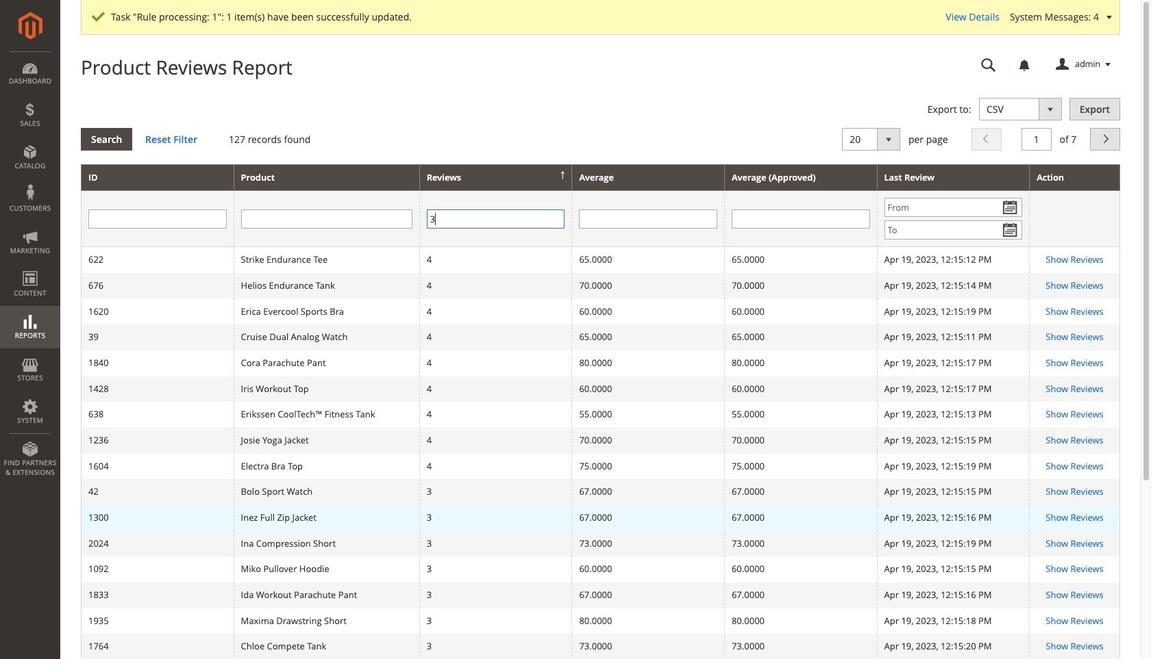 Task type: describe. For each thing, give the bounding box(es) containing it.
magento admin panel image
[[18, 12, 42, 40]]

From text field
[[884, 198, 1023, 217]]



Task type: locate. For each thing, give the bounding box(es) containing it.
To text field
[[884, 221, 1023, 240]]

menu bar
[[0, 51, 60, 485]]

None text field
[[88, 210, 227, 229], [427, 210, 565, 229], [579, 210, 717, 229], [732, 210, 870, 229], [88, 210, 227, 229], [427, 210, 565, 229], [579, 210, 717, 229], [732, 210, 870, 229]]

None text field
[[972, 53, 1006, 77], [1022, 128, 1052, 151], [241, 210, 412, 229], [972, 53, 1006, 77], [1022, 128, 1052, 151], [241, 210, 412, 229]]



